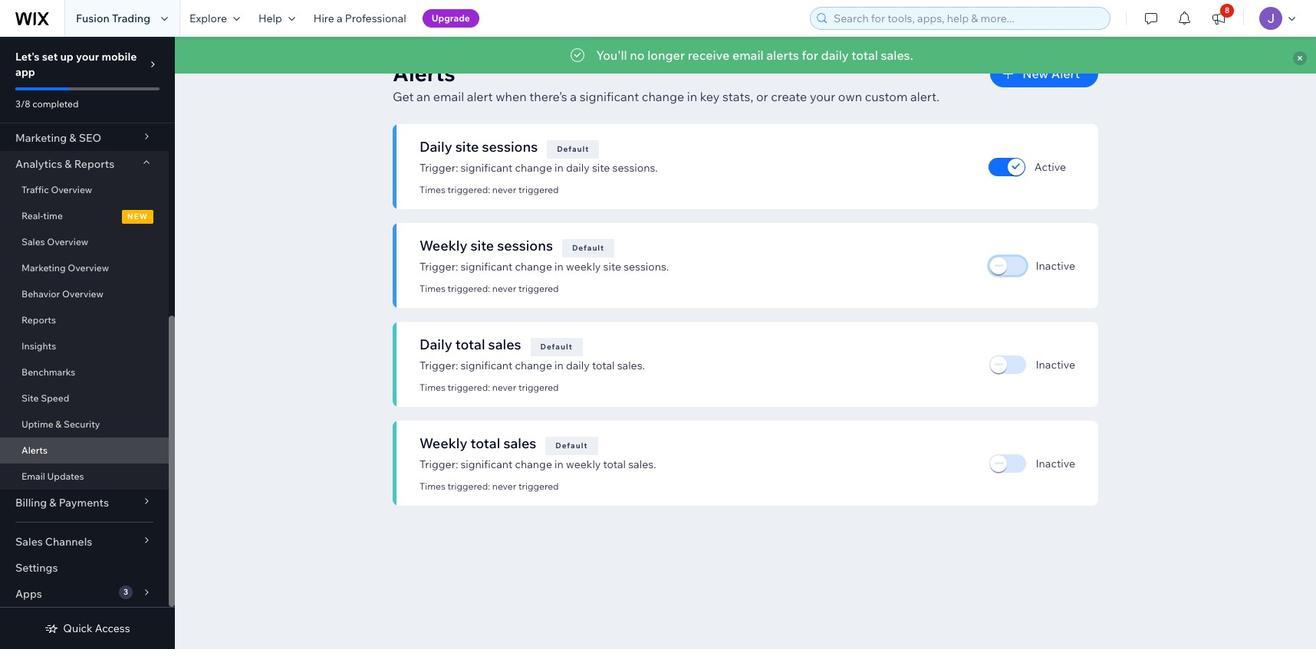 Task type: vqa. For each thing, say whether or not it's contained in the screenshot.
Create coupon
no



Task type: describe. For each thing, give the bounding box(es) containing it.
quick access button
[[45, 622, 130, 636]]

email updates link
[[0, 464, 169, 490]]

analytics & reports button
[[0, 151, 169, 177]]

your inside the let's set up your mobile app
[[76, 50, 99, 64]]

real-
[[21, 210, 43, 222]]

longer
[[648, 48, 685, 63]]

triggered for daily total sales
[[519, 382, 559, 394]]

real-time
[[21, 210, 63, 222]]

sidebar element
[[0, 0, 175, 650]]

change for daily total sales
[[515, 359, 552, 373]]

benchmarks link
[[0, 360, 169, 386]]

weekly for weekly total sales
[[420, 435, 468, 453]]

reports inside reports link
[[21, 315, 56, 326]]

alert
[[467, 89, 493, 104]]

& for uptime
[[55, 419, 62, 430]]

alert
[[1052, 66, 1080, 81]]

triggered: for weekly site sessions
[[448, 283, 490, 295]]

change inside alerts get an email alert when there's a significant change in key stats, or create your own custom alert.
[[642, 89, 685, 104]]

billing & payments button
[[0, 490, 169, 516]]

updates
[[47, 471, 84, 483]]

settings
[[15, 562, 58, 575]]

alerts
[[767, 48, 799, 63]]

daily for daily total sales
[[420, 336, 452, 354]]

email inside alert
[[733, 48, 764, 63]]

weekly for sales
[[566, 458, 601, 472]]

or
[[756, 89, 768, 104]]

hire
[[314, 12, 334, 25]]

quick access
[[63, 622, 130, 636]]

triggered for weekly total sales
[[519, 481, 559, 493]]

weekly site sessions
[[420, 237, 553, 255]]

upgrade button
[[422, 9, 479, 28]]

upgrade
[[432, 12, 470, 24]]

channels
[[45, 536, 92, 549]]

weekly for weekly site sessions
[[420, 237, 468, 255]]

app
[[15, 65, 35, 79]]

behavior overview link
[[0, 282, 169, 308]]

traffic overview link
[[0, 177, 169, 203]]

trading
[[112, 12, 150, 25]]

trigger: for daily site sessions
[[420, 161, 458, 175]]

hire a professional link
[[304, 0, 416, 37]]

let's
[[15, 50, 40, 64]]

set
[[42, 50, 58, 64]]

overview for marketing overview
[[68, 262, 109, 274]]

site
[[21, 393, 39, 404]]

3/8
[[15, 98, 30, 110]]

significant for daily site sessions
[[461, 161, 513, 175]]

& for billing
[[49, 496, 56, 510]]

marketing & seo
[[15, 131, 101, 145]]

sales for sales overview
[[21, 236, 45, 248]]

3
[[124, 588, 128, 598]]

sessions. for daily site sessions
[[613, 161, 658, 175]]

sales overview
[[21, 236, 88, 248]]

alerts for alerts
[[21, 445, 48, 456]]

explore
[[190, 12, 227, 25]]

daily total sales
[[420, 336, 521, 354]]

weekly total sales
[[420, 435, 537, 453]]

alert.
[[911, 89, 940, 104]]

in for daily site sessions
[[555, 161, 564, 175]]

marketing overview link
[[0, 255, 169, 282]]

sessions for weekly site sessions
[[497, 237, 553, 255]]

alerts link
[[0, 438, 169, 464]]

receive
[[688, 48, 730, 63]]

significant inside alerts get an email alert when there's a significant change in key stats, or create your own custom alert.
[[580, 89, 639, 104]]

marketing overview
[[21, 262, 109, 274]]

never for weekly total sales
[[492, 481, 517, 493]]

sessions for daily site sessions
[[482, 138, 538, 156]]

no
[[630, 48, 645, 63]]

daily for sales
[[566, 359, 590, 373]]

daily site sessions
[[420, 138, 538, 156]]

fusion trading
[[76, 12, 150, 25]]

key
[[700, 89, 720, 104]]

new
[[1023, 66, 1049, 81]]

billing & payments
[[15, 496, 109, 510]]

get
[[393, 89, 414, 104]]

help
[[259, 12, 282, 25]]

triggered for weekly site sessions
[[519, 283, 559, 295]]

site speed
[[21, 393, 69, 404]]

trigger: significant change in weekly total sales.
[[420, 458, 656, 472]]

daily for daily site sessions
[[420, 138, 452, 156]]

billing
[[15, 496, 47, 510]]

triggered: for daily site sessions
[[448, 184, 490, 196]]

settings link
[[0, 555, 169, 582]]

marketing for marketing & seo
[[15, 131, 67, 145]]

0 horizontal spatial a
[[337, 12, 343, 25]]

alerts get an email alert when there's a significant change in key stats, or create your own custom alert.
[[393, 60, 940, 104]]

sessions. for weekly site sessions
[[624, 260, 669, 274]]

a inside alerts get an email alert when there's a significant change in key stats, or create your own custom alert.
[[570, 89, 577, 104]]

uptime & security link
[[0, 412, 169, 438]]

in inside alerts get an email alert when there's a significant change in key stats, or create your own custom alert.
[[687, 89, 698, 104]]

marketing & seo button
[[0, 125, 169, 151]]

total inside alert
[[852, 48, 878, 63]]

you'll no longer receive email alerts for daily total sales.
[[596, 48, 914, 63]]

change for daily site sessions
[[515, 161, 552, 175]]

overview for traffic overview
[[51, 184, 92, 196]]

times for weekly total sales
[[420, 481, 446, 493]]

trigger: for weekly total sales
[[420, 458, 458, 472]]

site speed link
[[0, 386, 169, 412]]

when
[[496, 89, 527, 104]]

email
[[21, 471, 45, 483]]

sales. inside alert
[[881, 48, 914, 63]]

& for analytics
[[65, 157, 72, 171]]

help button
[[249, 0, 304, 37]]

triggered: for weekly total sales
[[448, 481, 490, 493]]

default for daily site sessions
[[557, 144, 590, 154]]

sales for weekly total sales
[[504, 435, 537, 453]]

daily inside alert
[[821, 48, 849, 63]]

security
[[64, 419, 100, 430]]

3/8 completed
[[15, 98, 79, 110]]

8
[[1225, 5, 1230, 15]]

apps
[[15, 588, 42, 601]]

alerts for alerts get an email alert when there's a significant change in key stats, or create your own custom alert.
[[393, 60, 456, 87]]

professional
[[345, 12, 406, 25]]

trigger: for daily total sales
[[420, 359, 458, 373]]

inactive for weekly total sales
[[1036, 457, 1076, 471]]

fusion
[[76, 12, 110, 25]]

speed
[[41, 393, 69, 404]]

reports inside analytics & reports popup button
[[74, 157, 114, 171]]

trigger: significant change in daily total sales.
[[420, 359, 645, 373]]

change for weekly total sales
[[515, 458, 552, 472]]



Task type: locate. For each thing, give the bounding box(es) containing it.
triggered: down weekly site sessions
[[448, 283, 490, 295]]

significant down daily total sales in the left of the page
[[461, 359, 513, 373]]

times triggered: never triggered for weekly site sessions
[[420, 283, 559, 295]]

1 horizontal spatial alerts
[[393, 60, 456, 87]]

4 never from the top
[[492, 481, 517, 493]]

email left alerts
[[733, 48, 764, 63]]

3 trigger: from the top
[[420, 359, 458, 373]]

3 triggered: from the top
[[448, 382, 490, 394]]

& inside popup button
[[65, 157, 72, 171]]

times triggered: never triggered for daily site sessions
[[420, 184, 559, 196]]

0 vertical spatial daily
[[420, 138, 452, 156]]

significant down weekly total sales
[[461, 458, 513, 472]]

active
[[1035, 160, 1066, 174]]

a right there's
[[570, 89, 577, 104]]

& down marketing & seo
[[65, 157, 72, 171]]

reports link
[[0, 308, 169, 334]]

0 vertical spatial alerts
[[393, 60, 456, 87]]

significant down daily site sessions
[[461, 161, 513, 175]]

stats,
[[723, 89, 754, 104]]

sales overview link
[[0, 229, 169, 255]]

change for weekly site sessions
[[515, 260, 552, 274]]

0 vertical spatial inactive
[[1036, 259, 1076, 273]]

a right hire at the top left of page
[[337, 12, 343, 25]]

2 triggered from the top
[[519, 283, 559, 295]]

1 horizontal spatial your
[[810, 89, 836, 104]]

Search for tools, apps, help & more... field
[[829, 8, 1106, 29]]

overview
[[51, 184, 92, 196], [47, 236, 88, 248], [68, 262, 109, 274], [62, 288, 103, 300]]

1 daily from the top
[[420, 138, 452, 156]]

change down daily site sessions
[[515, 161, 552, 175]]

1 vertical spatial sessions.
[[624, 260, 669, 274]]

times up daily total sales in the left of the page
[[420, 283, 446, 295]]

access
[[95, 622, 130, 636]]

sales up trigger: significant change in weekly total sales.
[[504, 435, 537, 453]]

times triggered: never triggered for weekly total sales
[[420, 481, 559, 493]]

email right an
[[433, 89, 464, 104]]

sales for daily total sales
[[488, 336, 521, 354]]

sales
[[21, 236, 45, 248], [15, 536, 43, 549]]

& left seo
[[69, 131, 76, 145]]

own
[[838, 89, 862, 104]]

never down trigger: significant change in weekly total sales.
[[492, 481, 517, 493]]

3 triggered from the top
[[519, 382, 559, 394]]

change
[[642, 89, 685, 104], [515, 161, 552, 175], [515, 260, 552, 274], [515, 359, 552, 373], [515, 458, 552, 472]]

1 weekly from the top
[[420, 237, 468, 255]]

triggered: down daily total sales in the left of the page
[[448, 382, 490, 394]]

new alert button
[[991, 60, 1099, 87]]

you'll
[[596, 48, 627, 63]]

times triggered: never triggered for daily total sales
[[420, 382, 559, 394]]

0 vertical spatial a
[[337, 12, 343, 25]]

0 vertical spatial weekly
[[420, 237, 468, 255]]

your
[[76, 50, 99, 64], [810, 89, 836, 104]]

sales for sales channels
[[15, 536, 43, 549]]

there's
[[530, 89, 568, 104]]

up
[[60, 50, 74, 64]]

1 vertical spatial marketing
[[21, 262, 66, 274]]

marketing up behavior at the top of page
[[21, 262, 66, 274]]

default up trigger: significant change in weekly site sessions.
[[572, 243, 605, 253]]

0 horizontal spatial alerts
[[21, 445, 48, 456]]

times
[[420, 184, 446, 196], [420, 283, 446, 295], [420, 382, 446, 394], [420, 481, 446, 493]]

0 vertical spatial sessions
[[482, 138, 538, 156]]

weekly for sessions
[[566, 260, 601, 274]]

alerts inside alerts link
[[21, 445, 48, 456]]

sales.
[[881, 48, 914, 63], [617, 359, 645, 373], [629, 458, 656, 472]]

1 times from the top
[[420, 184, 446, 196]]

overview for behavior overview
[[62, 288, 103, 300]]

3 never from the top
[[492, 382, 517, 394]]

sessions up trigger: significant change in weekly site sessions.
[[497, 237, 553, 255]]

0 vertical spatial weekly
[[566, 260, 601, 274]]

reports
[[74, 157, 114, 171], [21, 315, 56, 326]]

default for weekly total sales
[[556, 441, 588, 451]]

0 horizontal spatial your
[[76, 50, 99, 64]]

significant
[[580, 89, 639, 104], [461, 161, 513, 175], [461, 260, 513, 274], [461, 359, 513, 373], [461, 458, 513, 472]]

email updates
[[21, 471, 84, 483]]

trigger: significant change in daily site sessions.
[[420, 161, 658, 175]]

2 weekly from the top
[[420, 435, 468, 453]]

1 vertical spatial reports
[[21, 315, 56, 326]]

seo
[[79, 131, 101, 145]]

insights
[[21, 341, 56, 352]]

never down "trigger: significant change in daily site sessions."
[[492, 184, 517, 196]]

uptime & security
[[21, 419, 100, 430]]

alerts inside alerts get an email alert when there's a significant change in key stats, or create your own custom alert.
[[393, 60, 456, 87]]

analytics
[[15, 157, 62, 171]]

reports up 'insights'
[[21, 315, 56, 326]]

inactive for weekly site sessions
[[1036, 259, 1076, 273]]

significant down you'll
[[580, 89, 639, 104]]

let's set up your mobile app
[[15, 50, 137, 79]]

0 vertical spatial daily
[[821, 48, 849, 63]]

4 times from the top
[[420, 481, 446, 493]]

4 triggered from the top
[[519, 481, 559, 493]]

1 vertical spatial sales
[[15, 536, 43, 549]]

3 times triggered: never triggered from the top
[[420, 382, 559, 394]]

significant for weekly total sales
[[461, 458, 513, 472]]

2 inactive from the top
[[1036, 358, 1076, 372]]

in
[[687, 89, 698, 104], [555, 161, 564, 175], [555, 260, 564, 274], [555, 359, 564, 373], [555, 458, 564, 472]]

triggered down trigger: significant change in weekly total sales.
[[519, 481, 559, 493]]

& right uptime
[[55, 419, 62, 430]]

custom
[[865, 89, 908, 104]]

significant for weekly site sessions
[[461, 260, 513, 274]]

trigger: down daily site sessions
[[420, 161, 458, 175]]

1 vertical spatial weekly
[[566, 458, 601, 472]]

1 vertical spatial sessions
[[497, 237, 553, 255]]

behavior
[[21, 288, 60, 300]]

marketing
[[15, 131, 67, 145], [21, 262, 66, 274]]

traffic overview
[[21, 184, 92, 196]]

default for daily total sales
[[541, 342, 573, 352]]

times triggered: never triggered down daily site sessions
[[420, 184, 559, 196]]

2 vertical spatial sales.
[[629, 458, 656, 472]]

2 trigger: from the top
[[420, 260, 458, 274]]

1 vertical spatial alerts
[[21, 445, 48, 456]]

new alert
[[1023, 66, 1080, 81]]

times for daily site sessions
[[420, 184, 446, 196]]

0 horizontal spatial email
[[433, 89, 464, 104]]

sales
[[488, 336, 521, 354], [504, 435, 537, 453]]

3 times from the top
[[420, 382, 446, 394]]

times down weekly total sales
[[420, 481, 446, 493]]

change down weekly total sales
[[515, 458, 552, 472]]

& inside dropdown button
[[69, 131, 76, 145]]

times down daily site sessions
[[420, 184, 446, 196]]

trigger: down weekly site sessions
[[420, 260, 458, 274]]

2 vertical spatial inactive
[[1036, 457, 1076, 471]]

triggered: down daily site sessions
[[448, 184, 490, 196]]

0 vertical spatial marketing
[[15, 131, 67, 145]]

0 vertical spatial reports
[[74, 157, 114, 171]]

& for marketing
[[69, 131, 76, 145]]

default for weekly site sessions
[[572, 243, 605, 253]]

an
[[417, 89, 431, 104]]

default up trigger: significant change in daily total sales. at the bottom
[[541, 342, 573, 352]]

times triggered: never triggered down daily total sales in the left of the page
[[420, 382, 559, 394]]

0 vertical spatial sales
[[488, 336, 521, 354]]

in for weekly site sessions
[[555, 260, 564, 274]]

default up trigger: significant change in weekly total sales.
[[556, 441, 588, 451]]

hire a professional
[[314, 12, 406, 25]]

change down daily total sales in the left of the page
[[515, 359, 552, 373]]

0 horizontal spatial reports
[[21, 315, 56, 326]]

trigger: down weekly total sales
[[420, 458, 458, 472]]

times down daily total sales in the left of the page
[[420, 382, 446, 394]]

1 vertical spatial sales.
[[617, 359, 645, 373]]

triggered down "trigger: significant change in daily site sessions."
[[519, 184, 559, 196]]

overview inside marketing overview link
[[68, 262, 109, 274]]

1 horizontal spatial reports
[[74, 157, 114, 171]]

never
[[492, 184, 517, 196], [492, 283, 517, 295], [492, 382, 517, 394], [492, 481, 517, 493]]

never down trigger: significant change in daily total sales. at the bottom
[[492, 382, 517, 394]]

daily for sessions
[[566, 161, 590, 175]]

analytics & reports
[[15, 157, 114, 171]]

1 inactive from the top
[[1036, 259, 1076, 273]]

in for weekly total sales
[[555, 458, 564, 472]]

1 never from the top
[[492, 184, 517, 196]]

default
[[557, 144, 590, 154], [572, 243, 605, 253], [541, 342, 573, 352], [556, 441, 588, 451]]

1 triggered: from the top
[[448, 184, 490, 196]]

new
[[127, 212, 148, 222]]

triggered
[[519, 184, 559, 196], [519, 283, 559, 295], [519, 382, 559, 394], [519, 481, 559, 493]]

8 button
[[1202, 0, 1236, 37]]

in for daily total sales
[[555, 359, 564, 373]]

weekly
[[566, 260, 601, 274], [566, 458, 601, 472]]

sessions up "trigger: significant change in daily site sessions."
[[482, 138, 538, 156]]

triggered for daily site sessions
[[519, 184, 559, 196]]

4 times triggered: never triggered from the top
[[420, 481, 559, 493]]

overview down marketing overview link
[[62, 288, 103, 300]]

1 vertical spatial sales
[[504, 435, 537, 453]]

triggered: down weekly total sales
[[448, 481, 490, 493]]

never down trigger: significant change in weekly site sessions.
[[492, 283, 517, 295]]

times triggered: never triggered down weekly site sessions
[[420, 283, 559, 295]]

overview for sales overview
[[47, 236, 88, 248]]

never for weekly site sessions
[[492, 283, 517, 295]]

overview up marketing overview at the left of page
[[47, 236, 88, 248]]

change down longer
[[642, 89, 685, 104]]

2 daily from the top
[[420, 336, 452, 354]]

1 vertical spatial inactive
[[1036, 358, 1076, 372]]

0 vertical spatial your
[[76, 50, 99, 64]]

your inside alerts get an email alert when there's a significant change in key stats, or create your own custom alert.
[[810, 89, 836, 104]]

2 times from the top
[[420, 283, 446, 295]]

sessions
[[482, 138, 538, 156], [497, 237, 553, 255]]

uptime
[[21, 419, 53, 430]]

change down weekly site sessions
[[515, 260, 552, 274]]

times triggered: never triggered
[[420, 184, 559, 196], [420, 283, 559, 295], [420, 382, 559, 394], [420, 481, 559, 493]]

completed
[[32, 98, 79, 110]]

sales down real-
[[21, 236, 45, 248]]

1 vertical spatial daily
[[566, 161, 590, 175]]

traffic
[[21, 184, 49, 196]]

inactive for daily total sales
[[1036, 358, 1076, 372]]

3 inactive from the top
[[1036, 457, 1076, 471]]

sales channels button
[[0, 529, 169, 555]]

behavior overview
[[21, 288, 103, 300]]

2 weekly from the top
[[566, 458, 601, 472]]

1 vertical spatial your
[[810, 89, 836, 104]]

triggered: for daily total sales
[[448, 382, 490, 394]]

alerts up email
[[21, 445, 48, 456]]

overview inside behavior overview link
[[62, 288, 103, 300]]

email inside alerts get an email alert when there's a significant change in key stats, or create your own custom alert.
[[433, 89, 464, 104]]

sales up trigger: significant change in daily total sales. at the bottom
[[488, 336, 521, 354]]

total
[[852, 48, 878, 63], [455, 336, 485, 354], [592, 359, 615, 373], [471, 435, 500, 453], [603, 458, 626, 472]]

overview inside traffic overview "link"
[[51, 184, 92, 196]]

1 vertical spatial email
[[433, 89, 464, 104]]

1 vertical spatial daily
[[420, 336, 452, 354]]

times triggered: never triggered down weekly total sales
[[420, 481, 559, 493]]

sales channels
[[15, 536, 92, 549]]

never for daily total sales
[[492, 382, 517, 394]]

0 vertical spatial sales.
[[881, 48, 914, 63]]

marketing for marketing overview
[[21, 262, 66, 274]]

trigger: significant change in weekly site sessions.
[[420, 260, 669, 274]]

significant for daily total sales
[[461, 359, 513, 373]]

2 never from the top
[[492, 283, 517, 295]]

alerts up an
[[393, 60, 456, 87]]

time
[[43, 210, 63, 222]]

triggered down trigger: significant change in weekly site sessions.
[[519, 283, 559, 295]]

0 vertical spatial sessions.
[[613, 161, 658, 175]]

sales inside dropdown button
[[15, 536, 43, 549]]

1 horizontal spatial email
[[733, 48, 764, 63]]

a
[[337, 12, 343, 25], [570, 89, 577, 104]]

overview inside sales overview link
[[47, 236, 88, 248]]

2 triggered: from the top
[[448, 283, 490, 295]]

overview down analytics & reports
[[51, 184, 92, 196]]

triggered down trigger: significant change in daily total sales. at the bottom
[[519, 382, 559, 394]]

quick
[[63, 622, 93, 636]]

triggered:
[[448, 184, 490, 196], [448, 283, 490, 295], [448, 382, 490, 394], [448, 481, 490, 493]]

default up "trigger: significant change in daily site sessions."
[[557, 144, 590, 154]]

trigger: for weekly site sessions
[[420, 260, 458, 274]]

significant down weekly site sessions
[[461, 260, 513, 274]]

insights link
[[0, 334, 169, 360]]

mobile
[[102, 50, 137, 64]]

payments
[[59, 496, 109, 510]]

trigger: down daily total sales in the left of the page
[[420, 359, 458, 373]]

your right up
[[76, 50, 99, 64]]

0 vertical spatial sales
[[21, 236, 45, 248]]

you'll no longer receive email alerts for daily total sales. alert
[[175, 37, 1317, 74]]

for
[[802, 48, 819, 63]]

sales. for daily total sales
[[617, 359, 645, 373]]

sales up settings
[[15, 536, 43, 549]]

marketing up analytics
[[15, 131, 67, 145]]

create
[[771, 89, 807, 104]]

times for daily total sales
[[420, 382, 446, 394]]

2 times triggered: never triggered from the top
[[420, 283, 559, 295]]

& inside "dropdown button"
[[49, 496, 56, 510]]

daily
[[420, 138, 452, 156], [420, 336, 452, 354]]

your left own
[[810, 89, 836, 104]]

4 trigger: from the top
[[420, 458, 458, 472]]

site
[[455, 138, 479, 156], [592, 161, 610, 175], [471, 237, 494, 255], [603, 260, 621, 274]]

1 times triggered: never triggered from the top
[[420, 184, 559, 196]]

1 triggered from the top
[[519, 184, 559, 196]]

marketing inside dropdown button
[[15, 131, 67, 145]]

daily
[[821, 48, 849, 63], [566, 161, 590, 175], [566, 359, 590, 373]]

1 horizontal spatial a
[[570, 89, 577, 104]]

& right billing
[[49, 496, 56, 510]]

2 vertical spatial daily
[[566, 359, 590, 373]]

reports down seo
[[74, 157, 114, 171]]

4 triggered: from the top
[[448, 481, 490, 493]]

times for weekly site sessions
[[420, 283, 446, 295]]

1 vertical spatial a
[[570, 89, 577, 104]]

sales. for weekly total sales
[[629, 458, 656, 472]]

1 weekly from the top
[[566, 260, 601, 274]]

inactive
[[1036, 259, 1076, 273], [1036, 358, 1076, 372], [1036, 457, 1076, 471]]

overview down sales overview link
[[68, 262, 109, 274]]

1 vertical spatial weekly
[[420, 435, 468, 453]]

benchmarks
[[21, 367, 75, 378]]

never for daily site sessions
[[492, 184, 517, 196]]

0 vertical spatial email
[[733, 48, 764, 63]]

1 trigger: from the top
[[420, 161, 458, 175]]



